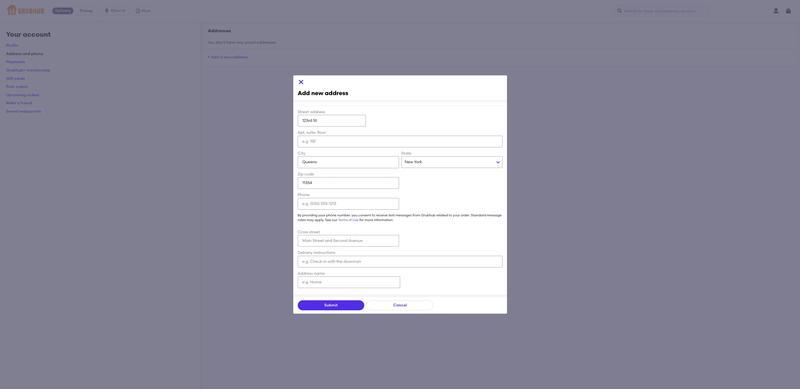 Task type: vqa. For each thing, say whether or not it's contained in the screenshot.
Catering
no



Task type: describe. For each thing, give the bounding box(es) containing it.
of
[[349, 218, 352, 222]]

number,
[[338, 214, 351, 217]]

message
[[487, 214, 502, 217]]

add inside 'button'
[[211, 55, 219, 60]]

street
[[309, 230, 320, 235]]

now
[[142, 8, 151, 13]]

consent
[[358, 214, 371, 217]]

friend
[[21, 101, 32, 106]]

addresses
[[208, 28, 231, 33]]

more
[[365, 218, 373, 222]]

address and phone link
[[6, 51, 43, 56]]

our
[[332, 218, 338, 222]]

payments link
[[6, 60, 25, 64]]

saved
[[245, 40, 256, 45]]

saved restaurants link
[[6, 109, 41, 114]]

add new address
[[298, 90, 349, 97]]

past orders link
[[6, 84, 28, 89]]

refer
[[6, 101, 16, 106]]

past orders
[[6, 84, 28, 89]]

street
[[298, 110, 309, 114]]

street address
[[298, 110, 325, 114]]

city
[[298, 151, 305, 156]]

code
[[305, 172, 314, 177]]

any
[[237, 40, 244, 45]]

refer a friend
[[6, 101, 32, 106]]

address inside 'button'
[[233, 55, 248, 60]]

may
[[307, 218, 314, 222]]

cards
[[14, 76, 25, 81]]

svg image inside main navigation navigation
[[617, 8, 623, 14]]

you
[[208, 40, 215, 45]]

information.
[[374, 218, 394, 222]]

refer a friend link
[[6, 101, 32, 106]]

submit
[[324, 303, 338, 308]]

saved
[[6, 109, 18, 114]]

text
[[389, 214, 395, 217]]

state
[[401, 151, 412, 156]]

payments
[[6, 60, 25, 64]]

a inside 'button'
[[220, 55, 223, 60]]

submit button
[[298, 301, 365, 311]]

cancel
[[393, 303, 407, 308]]

now button
[[132, 6, 157, 15]]

Delivery instructions text field
[[298, 256, 503, 268]]

profile link
[[6, 43, 18, 48]]

for
[[360, 218, 364, 222]]

1 vertical spatial svg image
[[298, 79, 305, 85]]

terms of use for more information.
[[338, 218, 394, 222]]

profile
[[6, 43, 18, 48]]

delivery instructions
[[298, 251, 336, 255]]

0 horizontal spatial a
[[17, 101, 20, 106]]

1 vertical spatial add
[[298, 90, 310, 97]]

123rd st button
[[101, 6, 132, 15]]

+
[[208, 55, 210, 60]]

apt, suite, floor
[[298, 130, 326, 135]]

new inside 'button'
[[224, 55, 232, 60]]

pickup
[[80, 8, 93, 13]]

messages
[[396, 214, 412, 217]]

Zip code telephone field
[[298, 177, 399, 189]]

orders for upcoming orders
[[27, 93, 39, 97]]

receive
[[376, 214, 388, 217]]

account
[[23, 30, 51, 38]]

delivery for delivery instructions
[[298, 251, 313, 255]]

see
[[325, 218, 331, 222]]

grubhub+ membership
[[6, 68, 50, 73]]

gift
[[6, 76, 13, 81]]

2 horizontal spatial svg image
[[786, 8, 792, 14]]

Apt, suite, floor text field
[[298, 136, 503, 148]]

1 your from the left
[[319, 214, 326, 217]]

terms of use link
[[338, 218, 359, 222]]

123rd st
[[111, 8, 126, 13]]

use
[[353, 218, 359, 222]]

grubhub
[[421, 214, 436, 217]]

+ add a new address
[[208, 55, 248, 60]]

past
[[6, 84, 15, 89]]

cross street
[[298, 230, 320, 235]]

1 vertical spatial address
[[325, 90, 349, 97]]

have
[[226, 40, 236, 45]]

st
[[122, 8, 126, 13]]

from
[[413, 214, 421, 217]]

zip
[[298, 172, 304, 177]]

terms
[[338, 218, 348, 222]]

you don't have any saved addresses.
[[208, 40, 277, 45]]

svg image for now
[[135, 8, 141, 14]]

main navigation navigation
[[0, 0, 801, 22]]

svg image for 123rd st
[[104, 8, 110, 14]]



Task type: locate. For each thing, give the bounding box(es) containing it.
you
[[352, 214, 358, 217]]

+ add a new address button
[[208, 52, 248, 62]]

don't
[[216, 40, 225, 45]]

your left order.
[[453, 214, 460, 217]]

phone up see on the bottom of page
[[326, 214, 337, 217]]

addresses.
[[257, 40, 277, 45]]

membership
[[26, 68, 50, 73]]

a right "refer"
[[17, 101, 20, 106]]

Phone telephone field
[[298, 198, 399, 210]]

0 vertical spatial new
[[224, 55, 232, 60]]

address name
[[298, 271, 325, 276]]

pickup button
[[75, 6, 98, 15]]

0 horizontal spatial delivery
[[55, 8, 71, 13]]

phone
[[31, 51, 43, 56], [326, 214, 337, 217]]

to right related
[[449, 214, 452, 217]]

address for address and phone
[[6, 51, 22, 56]]

0 horizontal spatial your
[[319, 214, 326, 217]]

City text field
[[298, 157, 399, 168]]

0 horizontal spatial svg image
[[104, 8, 110, 14]]

1 horizontal spatial address
[[298, 271, 313, 276]]

Street address text field
[[298, 115, 366, 127]]

upcoming orders link
[[6, 93, 39, 97]]

a
[[220, 55, 223, 60], [17, 101, 20, 106]]

1 horizontal spatial phone
[[326, 214, 337, 217]]

1 horizontal spatial new
[[312, 90, 324, 97]]

cross
[[298, 230, 308, 235]]

1 vertical spatial address
[[298, 271, 313, 276]]

phone
[[298, 193, 310, 198]]

address down profile
[[6, 51, 22, 56]]

cancel button
[[367, 301, 434, 311]]

saved restaurants
[[6, 109, 41, 114]]

address
[[6, 51, 22, 56], [298, 271, 313, 276]]

delivery for delivery
[[55, 8, 71, 13]]

0 vertical spatial add
[[211, 55, 219, 60]]

your
[[6, 30, 21, 38]]

delivery left instructions
[[298, 251, 313, 255]]

0 horizontal spatial to
[[372, 214, 375, 217]]

add right the '+'
[[211, 55, 219, 60]]

1 horizontal spatial delivery
[[298, 251, 313, 255]]

related
[[437, 214, 448, 217]]

standard
[[471, 214, 487, 217]]

0 vertical spatial phone
[[31, 51, 43, 56]]

0 horizontal spatial phone
[[31, 51, 43, 56]]

1 horizontal spatial add
[[298, 90, 310, 97]]

restaurants
[[19, 109, 41, 114]]

upcoming
[[6, 93, 26, 97]]

gift cards link
[[6, 76, 25, 81]]

a right the '+'
[[220, 55, 223, 60]]

1 vertical spatial new
[[312, 90, 324, 97]]

0 vertical spatial a
[[220, 55, 223, 60]]

your account
[[6, 30, 51, 38]]

0 horizontal spatial address
[[6, 51, 22, 56]]

name
[[314, 271, 325, 276]]

2 vertical spatial address
[[310, 110, 325, 114]]

orders up friend
[[27, 93, 39, 97]]

delivery left pickup
[[55, 8, 71, 13]]

to up more
[[372, 214, 375, 217]]

123rd
[[111, 8, 121, 13]]

svg image
[[786, 8, 792, 14], [104, 8, 110, 14], [135, 8, 141, 14]]

0 vertical spatial address
[[233, 55, 248, 60]]

2 to from the left
[[449, 214, 452, 217]]

2 your from the left
[[453, 214, 460, 217]]

0 vertical spatial svg image
[[617, 8, 623, 14]]

orders for past orders
[[16, 84, 28, 89]]

svg image inside the 123rd st button
[[104, 8, 110, 14]]

1 vertical spatial phone
[[326, 214, 337, 217]]

add up street
[[298, 90, 310, 97]]

new up street address at the left top of page
[[312, 90, 324, 97]]

by providing your phone number, you consent to receive text messages from grubhub related to your order. standard message rates may apply. see our
[[298, 214, 502, 222]]

new down have
[[224, 55, 232, 60]]

suite,
[[307, 130, 317, 135]]

1 vertical spatial delivery
[[298, 251, 313, 255]]

0 vertical spatial orders
[[16, 84, 28, 89]]

1 to from the left
[[372, 214, 375, 217]]

1 horizontal spatial svg image
[[135, 8, 141, 14]]

add
[[211, 55, 219, 60], [298, 90, 310, 97]]

providing
[[303, 214, 318, 217]]

floor
[[318, 130, 326, 135]]

and
[[23, 51, 30, 56]]

Cross street text field
[[298, 235, 399, 247]]

gift cards
[[6, 76, 25, 81]]

0 horizontal spatial new
[[224, 55, 232, 60]]

1 horizontal spatial to
[[449, 214, 452, 217]]

delivery button
[[51, 6, 75, 15]]

1 vertical spatial a
[[17, 101, 20, 106]]

grubhub+
[[6, 68, 25, 73]]

upcoming orders
[[6, 93, 39, 97]]

by
[[298, 214, 302, 217]]

svg image
[[617, 8, 623, 14], [298, 79, 305, 85]]

order.
[[461, 214, 470, 217]]

svg image inside 'now' button
[[135, 8, 141, 14]]

rates
[[298, 218, 306, 222]]

1 vertical spatial orders
[[27, 93, 39, 97]]

Address name text field
[[298, 277, 400, 289]]

apply.
[[315, 218, 325, 222]]

delivery
[[55, 8, 71, 13], [298, 251, 313, 255]]

address left name
[[298, 271, 313, 276]]

your
[[319, 214, 326, 217], [453, 214, 460, 217]]

phone right the and
[[31, 51, 43, 56]]

1 horizontal spatial svg image
[[617, 8, 623, 14]]

your up "apply."
[[319, 214, 326, 217]]

orders
[[16, 84, 28, 89], [27, 93, 39, 97]]

new
[[224, 55, 232, 60], [312, 90, 324, 97]]

apt,
[[298, 130, 306, 135]]

0 horizontal spatial svg image
[[298, 79, 305, 85]]

0 vertical spatial delivery
[[55, 8, 71, 13]]

0 horizontal spatial add
[[211, 55, 219, 60]]

0 vertical spatial address
[[6, 51, 22, 56]]

1 horizontal spatial your
[[453, 214, 460, 217]]

instructions
[[314, 251, 336, 255]]

phone inside by providing your phone number, you consent to receive text messages from grubhub related to your order. standard message rates may apply. see our
[[326, 214, 337, 217]]

grubhub+ membership link
[[6, 68, 50, 73]]

address for address name
[[298, 271, 313, 276]]

address
[[233, 55, 248, 60], [325, 90, 349, 97], [310, 110, 325, 114]]

delivery inside button
[[55, 8, 71, 13]]

zip code
[[298, 172, 314, 177]]

orders up upcoming orders link
[[16, 84, 28, 89]]

1 horizontal spatial a
[[220, 55, 223, 60]]

address and phone
[[6, 51, 43, 56]]



